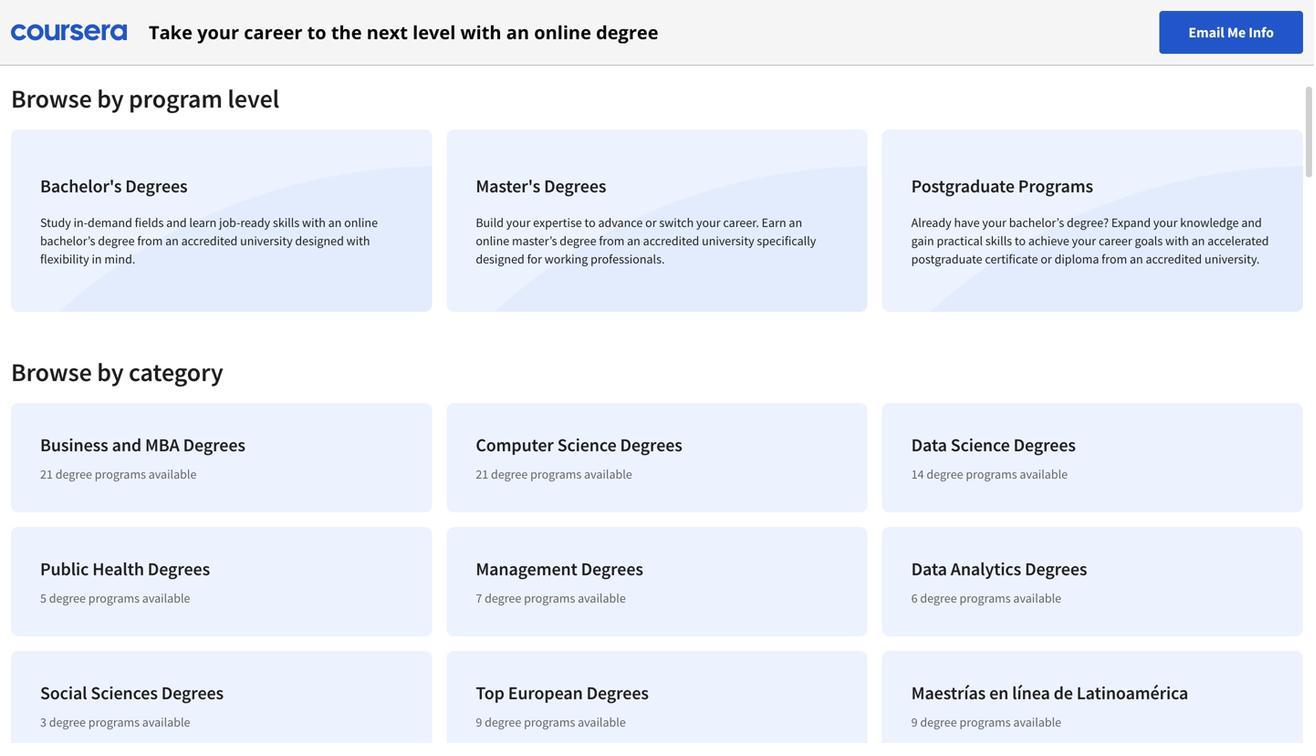 Task type: describe. For each thing, give the bounding box(es) containing it.
or inside already have your bachelor's degree? expand your knowledge and gain practical skills to achieve your career goals with an accelerated postgraduate certificate or diploma from an accredited university.
[[1041, 251, 1052, 267]]

9 degree programs available for en
[[911, 715, 1061, 731]]

degree for maestrías en línea de latinoamérica
[[920, 715, 957, 731]]

to inside already have your bachelor's degree? expand your knowledge and gain practical skills to achieve your career goals with an accelerated postgraduate certificate or diploma from an accredited university.
[[1015, 233, 1026, 249]]

sciences
[[91, 682, 158, 705]]

data analytics degrees
[[911, 558, 1087, 581]]

your right have
[[982, 214, 1006, 231]]

expand
[[1111, 214, 1151, 231]]

public
[[40, 558, 89, 581]]

available for public health degrees
[[142, 590, 190, 607]]

list for browse by category
[[4, 396, 1310, 744]]

degree for top european degrees
[[485, 715, 521, 731]]

programs for business and mba degrees
[[95, 466, 146, 483]]

and inside 'study in-demand fields and learn job-ready skills with an online bachelor's degree from an accredited university designed with flexibility in mind.'
[[166, 214, 187, 231]]

designed inside 'study in-demand fields and learn job-ready skills with an online bachelor's degree from an accredited university designed with flexibility in mind.'
[[295, 233, 344, 249]]

postgraduate
[[911, 175, 1015, 198]]

list for browse by program level
[[4, 122, 1310, 319]]

demand
[[88, 214, 132, 231]]

take your career to the next level with an online degree
[[149, 20, 658, 45]]

diploma
[[1054, 251, 1099, 267]]

online for master's degrees
[[476, 233, 509, 249]]

available for maestrías en línea de latinoamérica
[[1013, 715, 1061, 731]]

expertise
[[533, 214, 582, 231]]

email
[[1188, 23, 1224, 42]]

advance
[[598, 214, 643, 231]]

already
[[911, 214, 951, 231]]

achieve
[[1028, 233, 1069, 249]]

programs for computer science degrees
[[530, 466, 582, 483]]

data for data science degrees
[[911, 434, 947, 457]]

ready
[[240, 214, 270, 231]]

study
[[40, 214, 71, 231]]

business and mba degrees
[[40, 434, 245, 457]]

7
[[476, 590, 482, 607]]

computer science degrees
[[476, 434, 682, 457]]

accelerated
[[1207, 233, 1269, 249]]

available for business and mba degrees
[[148, 466, 197, 483]]

already have your bachelor's degree? expand your knowledge and gain practical skills to achieve your career goals with an accelerated postgraduate certificate or diploma from an accredited university.
[[911, 214, 1269, 267]]

3 degree programs available
[[40, 715, 190, 731]]

social sciences degrees
[[40, 682, 224, 705]]

de
[[1054, 682, 1073, 705]]

science for computer
[[557, 434, 617, 457]]

university for bachelor's degrees
[[240, 233, 293, 249]]

by for program
[[97, 83, 124, 115]]

to for the
[[307, 20, 326, 45]]

master's
[[476, 175, 540, 198]]

degree for management degrees
[[485, 590, 521, 607]]

professionals.
[[590, 251, 665, 267]]

coursera image
[[11, 18, 127, 47]]

14 degree programs available
[[911, 466, 1068, 483]]

21 degree programs available for science
[[476, 466, 632, 483]]

9 for top
[[476, 715, 482, 731]]

certificate
[[985, 251, 1038, 267]]

degree?
[[1067, 214, 1109, 231]]

analytics
[[951, 558, 1021, 581]]

switch
[[659, 214, 694, 231]]

programs for data analytics degrees
[[959, 590, 1011, 607]]

european
[[508, 682, 583, 705]]

public health degrees
[[40, 558, 210, 581]]

programs for data science degrees
[[966, 466, 1017, 483]]

in-
[[74, 214, 88, 231]]

2 horizontal spatial online
[[534, 20, 591, 45]]

top european degrees
[[476, 682, 649, 705]]

your up master's
[[506, 214, 530, 231]]

9 degree programs available for european
[[476, 715, 626, 731]]

degree for data analytics degrees
[[920, 590, 957, 607]]

maestrías
[[911, 682, 986, 705]]

email me info button
[[1159, 11, 1303, 54]]

master's
[[512, 233, 557, 249]]

0 horizontal spatial and
[[112, 434, 142, 457]]

your up goals
[[1153, 214, 1178, 231]]

browse for browse by program level
[[11, 83, 92, 115]]

in
[[92, 251, 102, 267]]

programs for public health degrees
[[88, 590, 140, 607]]

skills inside already have your bachelor's degree? expand your knowledge and gain practical skills to achieve your career goals with an accelerated postgraduate certificate or diploma from an accredited university.
[[985, 233, 1012, 249]]

your right switch
[[696, 214, 721, 231]]

0 horizontal spatial level
[[228, 83, 279, 115]]

master's degrees
[[476, 175, 606, 198]]

social
[[40, 682, 87, 705]]

me
[[1227, 23, 1246, 42]]

from for master's degrees
[[599, 233, 624, 249]]

available for computer science degrees
[[584, 466, 632, 483]]

earn
[[762, 214, 786, 231]]

5 degree programs available
[[40, 590, 190, 607]]

business
[[40, 434, 108, 457]]

fields
[[135, 214, 164, 231]]

available for data science degrees
[[1020, 466, 1068, 483]]

next
[[367, 20, 408, 45]]

data for data analytics degrees
[[911, 558, 947, 581]]

science for data
[[951, 434, 1010, 457]]

degree for social sciences degrees
[[49, 715, 86, 731]]

designed inside build your expertise to advance or switch your career. earn an online master's degree from an accredited university specifically designed for working professionals.
[[476, 251, 525, 267]]

programs for maestrías en línea de latinoamérica
[[959, 715, 1011, 731]]

with inside already have your bachelor's degree? expand your knowledge and gain practical skills to achieve your career goals with an accelerated postgraduate certificate or diploma from an accredited university.
[[1165, 233, 1189, 249]]

to for advance
[[585, 214, 596, 231]]

from for bachelor's degrees
[[137, 233, 163, 249]]

programs for management degrees
[[524, 590, 575, 607]]

3
[[40, 715, 47, 731]]

program
[[129, 83, 223, 115]]

for
[[527, 251, 542, 267]]

management degrees
[[476, 558, 643, 581]]

available for data analytics degrees
[[1013, 590, 1061, 607]]



Task type: locate. For each thing, give the bounding box(es) containing it.
2 by from the top
[[97, 356, 124, 388]]

list containing bachelor's degrees
[[4, 122, 1310, 319]]

and inside already have your bachelor's degree? expand your knowledge and gain practical skills to achieve your career goals with an accelerated postgraduate certificate or diploma from an accredited university.
[[1241, 214, 1262, 231]]

management
[[476, 558, 577, 581]]

bachelor's up flexibility
[[40, 233, 95, 249]]

level
[[413, 20, 456, 45], [228, 83, 279, 115]]

1 list from the top
[[4, 122, 1310, 319]]

online inside build your expertise to advance or switch your career. earn an online master's degree from an accredited university specifically designed for working professionals.
[[476, 233, 509, 249]]

from inside already have your bachelor's degree? expand your knowledge and gain practical skills to achieve your career goals with an accelerated postgraduate certificate or diploma from an accredited university.
[[1102, 251, 1127, 267]]

0 vertical spatial or
[[645, 214, 657, 231]]

browse down "coursera" image
[[11, 83, 92, 115]]

1 horizontal spatial science
[[951, 434, 1010, 457]]

1 vertical spatial list
[[4, 396, 1310, 744]]

1 horizontal spatial university
[[702, 233, 754, 249]]

0 vertical spatial to
[[307, 20, 326, 45]]

1 vertical spatial level
[[228, 83, 279, 115]]

programs for top european degrees
[[524, 715, 575, 731]]

info
[[1249, 23, 1274, 42]]

0 horizontal spatial 21
[[40, 466, 53, 483]]

programs down computer science degrees
[[530, 466, 582, 483]]

0 horizontal spatial designed
[[295, 233, 344, 249]]

1 vertical spatial by
[[97, 356, 124, 388]]

available down "línea"
[[1013, 715, 1061, 731]]

21 degree programs available down computer science degrees
[[476, 466, 632, 483]]

and left learn
[[166, 214, 187, 231]]

or
[[645, 214, 657, 231], [1041, 251, 1052, 267]]

or inside build your expertise to advance or switch your career. earn an online master's degree from an accredited university specifically designed for working professionals.
[[645, 214, 657, 231]]

available down management degrees
[[578, 590, 626, 607]]

bachelor's
[[1009, 214, 1064, 231], [40, 233, 95, 249]]

2 horizontal spatial and
[[1241, 214, 1262, 231]]

flexibility
[[40, 251, 89, 267]]

2 science from the left
[[951, 434, 1010, 457]]

and left mba
[[112, 434, 142, 457]]

degree
[[596, 20, 658, 45], [98, 233, 135, 249], [560, 233, 596, 249], [55, 466, 92, 483], [491, 466, 528, 483], [927, 466, 963, 483], [49, 590, 86, 607], [485, 590, 521, 607], [920, 590, 957, 607], [49, 715, 86, 731], [485, 715, 521, 731], [920, 715, 957, 731]]

2 9 from the left
[[911, 715, 918, 731]]

9 down maestrías
[[911, 715, 918, 731]]

by left "category"
[[97, 356, 124, 388]]

specifically
[[757, 233, 816, 249]]

1 horizontal spatial accredited
[[643, 233, 699, 249]]

job-
[[219, 214, 240, 231]]

2 vertical spatial to
[[1015, 233, 1026, 249]]

accredited inside 'study in-demand fields and learn job-ready skills with an online bachelor's degree from an accredited university designed with flexibility in mind.'
[[181, 233, 238, 249]]

level right next
[[413, 20, 456, 45]]

1 horizontal spatial career
[[1099, 233, 1132, 249]]

mind.
[[104, 251, 135, 267]]

1 horizontal spatial designed
[[476, 251, 525, 267]]

21 degree programs available down business and mba degrees
[[40, 466, 197, 483]]

1 vertical spatial data
[[911, 558, 947, 581]]

1 vertical spatial or
[[1041, 251, 1052, 267]]

9 degree programs available down european
[[476, 715, 626, 731]]

21 for business
[[40, 466, 53, 483]]

bachelor's up "achieve"
[[1009, 214, 1064, 231]]

science right computer
[[557, 434, 617, 457]]

study in-demand fields and learn job-ready skills with an online bachelor's degree from an accredited university designed with flexibility in mind.
[[40, 214, 378, 267]]

21 down computer
[[476, 466, 488, 483]]

0 horizontal spatial accredited
[[181, 233, 238, 249]]

degree for business and mba degrees
[[55, 466, 92, 483]]

university inside 'study in-demand fields and learn job-ready skills with an online bachelor's degree from an accredited university designed with flexibility in mind.'
[[240, 233, 293, 249]]

from
[[137, 233, 163, 249], [599, 233, 624, 249], [1102, 251, 1127, 267]]

practical
[[937, 233, 983, 249]]

email me info
[[1188, 23, 1274, 42]]

from right diploma
[[1102, 251, 1127, 267]]

1 horizontal spatial or
[[1041, 251, 1052, 267]]

from inside 'study in-demand fields and learn job-ready skills with an online bachelor's degree from an accredited university designed with flexibility in mind.'
[[137, 233, 163, 249]]

programs
[[1018, 175, 1093, 198]]

an
[[506, 20, 529, 45], [328, 214, 342, 231], [789, 214, 802, 231], [165, 233, 179, 249], [627, 233, 640, 249], [1191, 233, 1205, 249], [1130, 251, 1143, 267]]

21 for computer
[[476, 466, 488, 483]]

1 science from the left
[[557, 434, 617, 457]]

list containing business and mba degrees
[[4, 396, 1310, 744]]

7 degree programs available
[[476, 590, 626, 607]]

online inside 'study in-demand fields and learn job-ready skills with an online bachelor's degree from an accredited university designed with flexibility in mind.'
[[344, 214, 378, 231]]

or down "achieve"
[[1041, 251, 1052, 267]]

21
[[40, 466, 53, 483], [476, 466, 488, 483]]

21 degree programs available
[[40, 466, 197, 483], [476, 466, 632, 483]]

skills up 'certificate' on the top
[[985, 233, 1012, 249]]

1 21 degree programs available from the left
[[40, 466, 197, 483]]

data
[[911, 434, 947, 457], [911, 558, 947, 581]]

gain
[[911, 233, 934, 249]]

0 vertical spatial list
[[4, 122, 1310, 319]]

category
[[129, 356, 223, 388]]

0 horizontal spatial 9 degree programs available
[[476, 715, 626, 731]]

0 vertical spatial data
[[911, 434, 947, 457]]

línea
[[1012, 682, 1050, 705]]

career left the
[[244, 20, 302, 45]]

programs down health
[[88, 590, 140, 607]]

2 browse from the top
[[11, 356, 92, 388]]

browse
[[11, 83, 92, 115], [11, 356, 92, 388]]

2 list from the top
[[4, 396, 1310, 744]]

browse by category
[[11, 356, 223, 388]]

available down top european degrees
[[578, 715, 626, 731]]

browse up business
[[11, 356, 92, 388]]

2 horizontal spatial to
[[1015, 233, 1026, 249]]

by for category
[[97, 356, 124, 388]]

1 9 from the left
[[476, 715, 482, 731]]

maestrías en línea de latinoamérica
[[911, 682, 1188, 705]]

university inside build your expertise to advance or switch your career. earn an online master's degree from an accredited university specifically designed for working professionals.
[[702, 233, 754, 249]]

designed
[[295, 233, 344, 249], [476, 251, 525, 267]]

9
[[476, 715, 482, 731], [911, 715, 918, 731]]

available for top european degrees
[[578, 715, 626, 731]]

14
[[911, 466, 924, 483]]

build
[[476, 214, 504, 231]]

programs down en
[[959, 715, 1011, 731]]

the
[[331, 20, 362, 45]]

1 horizontal spatial level
[[413, 20, 456, 45]]

1 browse from the top
[[11, 83, 92, 115]]

by
[[97, 83, 124, 115], [97, 356, 124, 388]]

working
[[545, 251, 588, 267]]

available down social sciences degrees
[[142, 715, 190, 731]]

accredited for bachelor's degrees
[[181, 233, 238, 249]]

bachelor's degrees
[[40, 175, 188, 198]]

degree for public health degrees
[[49, 590, 86, 607]]

available down public health degrees
[[142, 590, 190, 607]]

1 vertical spatial bachelor's
[[40, 233, 95, 249]]

1 vertical spatial online
[[344, 214, 378, 231]]

bachelor's inside 'study in-demand fields and learn job-ready skills with an online bachelor's degree from an accredited university designed with flexibility in mind.'
[[40, 233, 95, 249]]

2 vertical spatial online
[[476, 233, 509, 249]]

1 university from the left
[[240, 233, 293, 249]]

available down data analytics degrees
[[1013, 590, 1061, 607]]

9 for maestrías
[[911, 715, 918, 731]]

career inside already have your bachelor's degree? expand your knowledge and gain practical skills to achieve your career goals with an accelerated postgraduate certificate or diploma from an accredited university.
[[1099, 233, 1132, 249]]

programs down management degrees
[[524, 590, 575, 607]]

health
[[92, 558, 144, 581]]

university down the ready
[[240, 233, 293, 249]]

2 9 degree programs available from the left
[[911, 715, 1061, 731]]

postgraduate
[[911, 251, 982, 267]]

to left advance
[[585, 214, 596, 231]]

1 by from the top
[[97, 83, 124, 115]]

9 degree programs available down en
[[911, 715, 1061, 731]]

21 down business
[[40, 466, 53, 483]]

0 horizontal spatial to
[[307, 20, 326, 45]]

2 data from the top
[[911, 558, 947, 581]]

computer
[[476, 434, 554, 457]]

6
[[911, 590, 918, 607]]

mba
[[145, 434, 179, 457]]

knowledge
[[1180, 214, 1239, 231]]

available for management degrees
[[578, 590, 626, 607]]

level right program
[[228, 83, 279, 115]]

0 horizontal spatial 21 degree programs available
[[40, 466, 197, 483]]

accredited inside build your expertise to advance or switch your career. earn an online master's degree from an accredited university specifically designed for working professionals.
[[643, 233, 699, 249]]

0 vertical spatial level
[[413, 20, 456, 45]]

university down career.
[[702, 233, 754, 249]]

1 21 from the left
[[40, 466, 53, 483]]

browse by program level
[[11, 83, 279, 115]]

programs down european
[[524, 715, 575, 731]]

1 horizontal spatial bachelor's
[[1009, 214, 1064, 231]]

data up 6
[[911, 558, 947, 581]]

to up 'certificate' on the top
[[1015, 233, 1026, 249]]

from down fields
[[137, 233, 163, 249]]

available down mba
[[148, 466, 197, 483]]

science
[[557, 434, 617, 457], [951, 434, 1010, 457]]

1 vertical spatial career
[[1099, 233, 1132, 249]]

skills right the ready
[[273, 214, 300, 231]]

1 horizontal spatial 9
[[911, 715, 918, 731]]

degree for computer science degrees
[[491, 466, 528, 483]]

0 vertical spatial browse
[[11, 83, 92, 115]]

0 vertical spatial bachelor's
[[1009, 214, 1064, 231]]

2 horizontal spatial from
[[1102, 251, 1127, 267]]

bachelor's inside already have your bachelor's degree? expand your knowledge and gain practical skills to achieve your career goals with an accelerated postgraduate certificate or diploma from an accredited university.
[[1009, 214, 1064, 231]]

programs down business and mba degrees
[[95, 466, 146, 483]]

degree inside 'study in-demand fields and learn job-ready skills with an online bachelor's degree from an accredited university designed with flexibility in mind.'
[[98, 233, 135, 249]]

degree inside build your expertise to advance or switch your career. earn an online master's degree from an accredited university specifically designed for working professionals.
[[560, 233, 596, 249]]

online
[[534, 20, 591, 45], [344, 214, 378, 231], [476, 233, 509, 249]]

learn
[[189, 214, 217, 231]]

accredited
[[181, 233, 238, 249], [643, 233, 699, 249], [1146, 251, 1202, 267]]

1 vertical spatial designed
[[476, 251, 525, 267]]

career down expand
[[1099, 233, 1132, 249]]

2 21 degree programs available from the left
[[476, 466, 632, 483]]

0 vertical spatial designed
[[295, 233, 344, 249]]

9 down top
[[476, 715, 482, 731]]

programs down analytics
[[959, 590, 1011, 607]]

0 vertical spatial online
[[534, 20, 591, 45]]

1 horizontal spatial and
[[166, 214, 187, 231]]

0 vertical spatial skills
[[273, 214, 300, 231]]

21 degree programs available for and
[[40, 466, 197, 483]]

bachelor's
[[40, 175, 122, 198]]

goals
[[1135, 233, 1163, 249]]

and
[[166, 214, 187, 231], [1241, 214, 1262, 231], [112, 434, 142, 457]]

0 horizontal spatial skills
[[273, 214, 300, 231]]

5
[[40, 590, 47, 607]]

data up 14
[[911, 434, 947, 457]]

programs down sciences
[[88, 715, 140, 731]]

university
[[240, 233, 293, 249], [702, 233, 754, 249]]

0 horizontal spatial online
[[344, 214, 378, 231]]

your
[[197, 20, 239, 45], [506, 214, 530, 231], [696, 214, 721, 231], [982, 214, 1006, 231], [1153, 214, 1178, 231], [1072, 233, 1096, 249]]

your down "degree?"
[[1072, 233, 1096, 249]]

0 horizontal spatial or
[[645, 214, 657, 231]]

1 horizontal spatial 21 degree programs available
[[476, 466, 632, 483]]

1 horizontal spatial to
[[585, 214, 596, 231]]

skills inside 'study in-demand fields and learn job-ready skills with an online bachelor's degree from an accredited university designed with flexibility in mind.'
[[273, 214, 300, 231]]

1 horizontal spatial 9 degree programs available
[[911, 715, 1061, 731]]

programs down data science degrees
[[966, 466, 1017, 483]]

1 9 degree programs available from the left
[[476, 715, 626, 731]]

0 vertical spatial career
[[244, 20, 302, 45]]

en
[[989, 682, 1009, 705]]

browse for browse by category
[[11, 356, 92, 388]]

from inside build your expertise to advance or switch your career. earn an online master's degree from an accredited university specifically designed for working professionals.
[[599, 233, 624, 249]]

programs for social sciences degrees
[[88, 715, 140, 731]]

by left program
[[97, 83, 124, 115]]

1 horizontal spatial online
[[476, 233, 509, 249]]

0 vertical spatial by
[[97, 83, 124, 115]]

skills
[[273, 214, 300, 231], [985, 233, 1012, 249]]

0 horizontal spatial bachelor's
[[40, 233, 95, 249]]

list
[[4, 122, 1310, 319], [4, 396, 1310, 744]]

programs
[[95, 466, 146, 483], [530, 466, 582, 483], [966, 466, 1017, 483], [88, 590, 140, 607], [524, 590, 575, 607], [959, 590, 1011, 607], [88, 715, 140, 731], [524, 715, 575, 731], [959, 715, 1011, 731]]

0 horizontal spatial career
[[244, 20, 302, 45]]

university.
[[1204, 251, 1260, 267]]

or left switch
[[645, 214, 657, 231]]

to left the
[[307, 20, 326, 45]]

with
[[460, 20, 502, 45], [302, 214, 326, 231], [346, 233, 370, 249], [1165, 233, 1189, 249]]

and up "accelerated"
[[1241, 214, 1262, 231]]

your right take
[[197, 20, 239, 45]]

0 horizontal spatial science
[[557, 434, 617, 457]]

0 horizontal spatial 9
[[476, 715, 482, 731]]

1 vertical spatial skills
[[985, 233, 1012, 249]]

2 21 from the left
[[476, 466, 488, 483]]

9 degree programs available
[[476, 715, 626, 731], [911, 715, 1061, 731]]

2 horizontal spatial accredited
[[1146, 251, 1202, 267]]

0 horizontal spatial from
[[137, 233, 163, 249]]

degree for data science degrees
[[927, 466, 963, 483]]

university for master's degrees
[[702, 233, 754, 249]]

1 vertical spatial browse
[[11, 356, 92, 388]]

from down advance
[[599, 233, 624, 249]]

online for bachelor's degrees
[[344, 214, 378, 231]]

data science degrees
[[911, 434, 1076, 457]]

latinoamérica
[[1077, 682, 1188, 705]]

1 horizontal spatial 21
[[476, 466, 488, 483]]

available for social sciences degrees
[[142, 715, 190, 731]]

top
[[476, 682, 504, 705]]

build your expertise to advance or switch your career. earn an online master's degree from an accredited university specifically designed for working professionals.
[[476, 214, 816, 267]]

postgraduate programs
[[911, 175, 1093, 198]]

accredited down goals
[[1146, 251, 1202, 267]]

available down computer science degrees
[[584, 466, 632, 483]]

to inside build your expertise to advance or switch your career. earn an online master's degree from an accredited university specifically designed for working professionals.
[[585, 214, 596, 231]]

6 degree programs available
[[911, 590, 1061, 607]]

0 horizontal spatial university
[[240, 233, 293, 249]]

1 horizontal spatial skills
[[985, 233, 1012, 249]]

accredited inside already have your bachelor's degree? expand your knowledge and gain practical skills to achieve your career goals with an accelerated postgraduate certificate or diploma from an accredited university.
[[1146, 251, 1202, 267]]

2 university from the left
[[702, 233, 754, 249]]

accredited down switch
[[643, 233, 699, 249]]

accredited down learn
[[181, 233, 238, 249]]

take
[[149, 20, 192, 45]]

science up 14 degree programs available
[[951, 434, 1010, 457]]

1 horizontal spatial from
[[599, 233, 624, 249]]

accredited for master's degrees
[[643, 233, 699, 249]]

1 data from the top
[[911, 434, 947, 457]]

1 vertical spatial to
[[585, 214, 596, 231]]

have
[[954, 214, 980, 231]]

available down data science degrees
[[1020, 466, 1068, 483]]

career.
[[723, 214, 759, 231]]



Task type: vqa. For each thing, say whether or not it's contained in the screenshot.
social sciences degrees
yes



